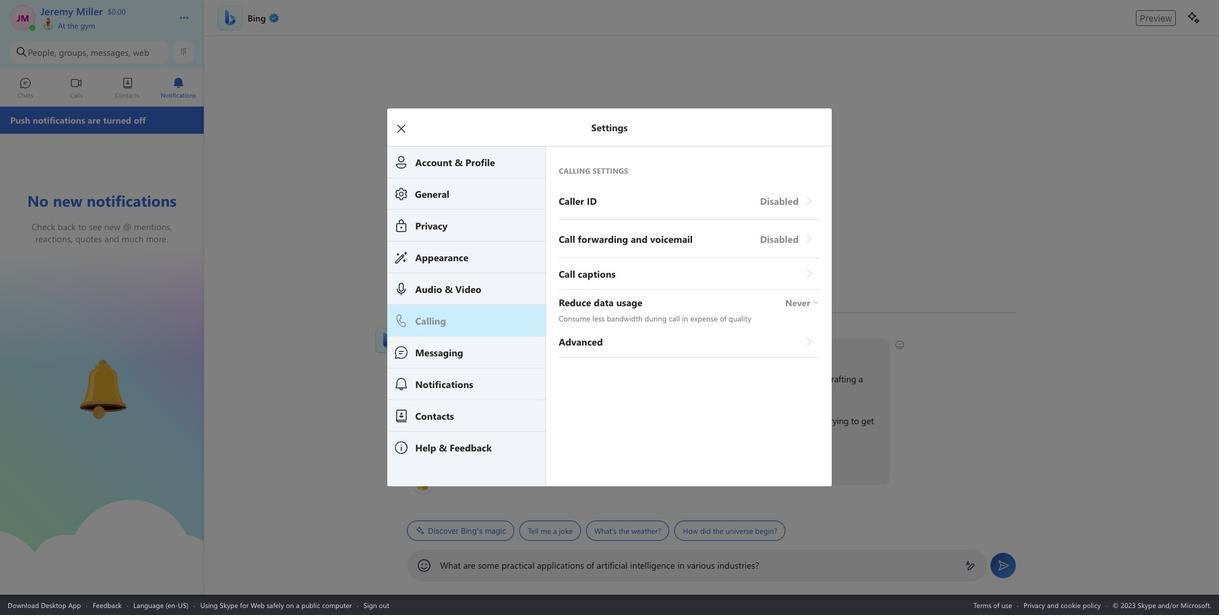 Task type: vqa. For each thing, say whether or not it's contained in the screenshot.
report
no



Task type: describe. For each thing, give the bounding box(es) containing it.
itinerary
[[695, 373, 726, 385]]

safely
[[267, 601, 284, 611]]

use
[[1002, 601, 1012, 611]]

at the gym
[[56, 20, 95, 30]]

applications
[[537, 560, 584, 572]]

1 horizontal spatial you
[[538, 345, 552, 358]]

this
[[433, 345, 446, 358]]

practical
[[502, 560, 535, 572]]

curious
[[448, 387, 476, 399]]

groups, inside button
[[59, 46, 88, 58]]

@bing.
[[657, 387, 684, 399]]

what
[[440, 560, 461, 572]]

on
[[286, 601, 294, 611]]

want
[[438, 457, 456, 469]]

trip
[[761, 373, 774, 385]]

discover
[[428, 527, 459, 536]]

(en-
[[166, 601, 178, 611]]

language
[[133, 601, 164, 611]]

people,
[[28, 46, 56, 58]]

download desktop app
[[8, 601, 81, 611]]

discover bing's magic
[[428, 527, 506, 536]]

bing,
[[407, 328, 424, 338]]

an
[[428, 415, 437, 427]]

Type a message text field
[[440, 560, 955, 572]]

i inside ask me any type of question, like finding vegan restaurants in cambridge, itinerary for your trip to europe or drafting a story for curious kids. in groups, remember to mention me with @bing. i'm an ai preview, so i'm still learning. sometimes i might say something weird. don't get mad at me, i'm just trying to get better! if you want to start over, type
[[602, 415, 605, 427]]

how did the universe begin?
[[683, 526, 777, 537]]

at the gym button
[[41, 18, 166, 30]]

to down the vegan
[[579, 387, 587, 399]]

something
[[646, 415, 687, 427]]

over,
[[488, 457, 506, 469]]

skype
[[220, 601, 238, 611]]

and
[[1047, 601, 1059, 611]]

policy
[[1083, 601, 1101, 611]]

newtopic
[[527, 457, 563, 469]]

mention
[[590, 387, 622, 399]]

the inside how did the universe begin? button
[[713, 526, 724, 537]]

at
[[58, 20, 65, 30]]

0 horizontal spatial for
[[240, 601, 249, 611]]

a inside button
[[553, 526, 557, 537]]

1 i'm from the left
[[414, 415, 426, 427]]

preview,
[[450, 415, 481, 427]]

intelligence
[[630, 560, 675, 572]]

download
[[8, 601, 39, 611]]

app
[[68, 601, 81, 611]]

2 i'm from the left
[[494, 415, 506, 427]]

so
[[483, 415, 492, 427]]

at
[[771, 415, 778, 427]]

sign
[[364, 601, 377, 611]]

out
[[379, 601, 389, 611]]

joke
[[559, 526, 573, 537]]

various
[[687, 560, 715, 572]]

drafting
[[826, 373, 856, 385]]

what's the weather?
[[594, 526, 661, 537]]

9:24
[[426, 328, 440, 338]]

calling settings dialog
[[387, 108, 851, 487]]

using skype for web safely on a public computer link
[[200, 601, 352, 611]]

download desktop app link
[[8, 601, 81, 611]]

computer
[[322, 601, 352, 611]]

industries?
[[717, 560, 759, 572]]

terms
[[974, 601, 992, 611]]

people, groups, messages, web
[[28, 46, 149, 58]]

1 horizontal spatial in
[[677, 560, 685, 572]]

(openhands)
[[795, 457, 843, 469]]

sign out
[[364, 601, 389, 611]]

how inside how did the universe begin? button
[[683, 526, 698, 537]]

begin?
[[755, 526, 777, 537]]

story
[[414, 387, 433, 399]]

what are some practical applications of artificial intelligence in various industries?
[[440, 560, 759, 572]]

the for at
[[67, 20, 78, 30]]

bell
[[64, 355, 80, 368]]

today?
[[554, 345, 579, 358]]

trying
[[827, 415, 849, 427]]

magic
[[485, 527, 506, 536]]

better!
[[414, 429, 439, 441]]

bing, 9:24 am
[[407, 328, 454, 338]]

to left start
[[458, 457, 466, 469]]

tell
[[528, 526, 539, 537]]

don't
[[714, 415, 735, 427]]

question,
[[489, 373, 524, 385]]

bing's
[[461, 527, 483, 536]]

1 get from the left
[[737, 415, 749, 427]]

privacy and cookie policy link
[[1024, 601, 1101, 611]]

2 horizontal spatial for
[[729, 373, 739, 385]]

web
[[133, 46, 149, 58]]

of inside ask me any type of question, like finding vegan restaurants in cambridge, itinerary for your trip to europe or drafting a story for curious kids. in groups, remember to mention me with @bing. i'm an ai preview, so i'm still learning. sometimes i might say something weird. don't get mad at me, i'm just trying to get better! if you want to start over, type
[[479, 373, 487, 385]]

3 i'm from the left
[[797, 415, 808, 427]]



Task type: locate. For each thing, give the bounding box(es) containing it.
universe
[[726, 526, 753, 537]]

0 horizontal spatial i'm
[[414, 415, 426, 427]]

2 get from the left
[[861, 415, 874, 427]]

me for ask me any type of question, like finding vegan restaurants in cambridge, itinerary for your trip to europe or drafting a story for curious kids. in groups, remember to mention me with @bing. i'm an ai preview, so i'm still learning. sometimes i might say something weird. don't get mad at me, i'm just trying to get better! if you want to start over, type
[[430, 373, 442, 385]]

1 horizontal spatial i'm
[[494, 415, 506, 427]]

tell me a joke
[[528, 526, 573, 537]]

using
[[200, 601, 218, 611]]

0 horizontal spatial type
[[460, 373, 477, 385]]

0 vertical spatial how
[[479, 345, 496, 358]]

if
[[414, 457, 419, 469]]

i'm left just
[[797, 415, 808, 427]]

a right on in the left bottom of the page
[[296, 601, 300, 611]]

of
[[479, 373, 487, 385], [587, 560, 594, 572], [994, 601, 1000, 611]]

just
[[811, 415, 824, 427]]

the for what's
[[619, 526, 629, 537]]

1 vertical spatial you
[[421, 457, 435, 469]]

2 vertical spatial of
[[994, 601, 1000, 611]]

some
[[478, 560, 499, 572]]

hey, this is bing ! how can i help you today?
[[414, 345, 581, 358]]

might
[[607, 415, 629, 427]]

i'm right so
[[494, 415, 506, 427]]

am
[[442, 328, 454, 338]]

me right tell
[[541, 526, 551, 537]]

1 vertical spatial type
[[508, 457, 525, 469]]

0 horizontal spatial in
[[640, 373, 647, 385]]

feedback
[[93, 601, 122, 611]]

what's
[[594, 526, 617, 537]]

1 vertical spatial of
[[587, 560, 594, 572]]

of left artificial
[[587, 560, 594, 572]]

1 horizontal spatial type
[[508, 457, 525, 469]]

ai
[[440, 415, 447, 427]]

2 horizontal spatial of
[[994, 601, 1000, 611]]

how
[[479, 345, 496, 358], [683, 526, 698, 537]]

2 vertical spatial a
[[296, 601, 300, 611]]

any
[[444, 373, 458, 385]]

what's the weather? button
[[586, 521, 670, 542]]

you
[[538, 345, 552, 358], [421, 457, 435, 469]]

1 horizontal spatial i
[[602, 415, 605, 427]]

2 horizontal spatial the
[[713, 526, 724, 537]]

a
[[859, 373, 863, 385], [553, 526, 557, 537], [296, 601, 300, 611]]

me left with
[[624, 387, 636, 399]]

i right can
[[514, 345, 516, 358]]

weird.
[[689, 415, 712, 427]]

get right trying
[[861, 415, 874, 427]]

0 vertical spatial of
[[479, 373, 487, 385]]

to right trip
[[776, 373, 784, 385]]

artificial
[[597, 560, 628, 572]]

terms of use
[[974, 601, 1012, 611]]

2 horizontal spatial me
[[624, 387, 636, 399]]

of left use
[[994, 601, 1000, 611]]

mad
[[752, 415, 769, 427]]

public
[[301, 601, 320, 611]]

type
[[460, 373, 477, 385], [508, 457, 525, 469]]

0 horizontal spatial the
[[67, 20, 78, 30]]

learning.
[[523, 415, 556, 427]]

still
[[508, 415, 521, 427]]

a right drafting
[[859, 373, 863, 385]]

get left mad
[[737, 415, 749, 427]]

help
[[519, 345, 535, 358]]

0 vertical spatial groups,
[[59, 46, 88, 58]]

messages,
[[91, 46, 131, 58]]

how right !
[[479, 345, 496, 358]]

privacy
[[1024, 601, 1045, 611]]

a left the joke
[[553, 526, 557, 537]]

you right if
[[421, 457, 435, 469]]

remember
[[538, 387, 577, 399]]

2 vertical spatial me
[[541, 526, 551, 537]]

the inside at the gym button
[[67, 20, 78, 30]]

0 vertical spatial in
[[640, 373, 647, 385]]

me left any
[[430, 373, 442, 385]]

1 vertical spatial how
[[683, 526, 698, 537]]

0 horizontal spatial you
[[421, 457, 435, 469]]

a inside ask me any type of question, like finding vegan restaurants in cambridge, itinerary for your trip to europe or drafting a story for curious kids. in groups, remember to mention me with @bing. i'm an ai preview, so i'm still learning. sometimes i might say something weird. don't get mad at me, i'm just trying to get better! if you want to start over, type
[[859, 373, 863, 385]]

0 horizontal spatial how
[[479, 345, 496, 358]]

0 vertical spatial type
[[460, 373, 477, 385]]

1 horizontal spatial of
[[587, 560, 594, 572]]

tell me a joke button
[[520, 521, 581, 542]]

i left the "might"
[[602, 415, 605, 427]]

people, groups, messages, web button
[[10, 41, 168, 64]]

in up with
[[640, 373, 647, 385]]

to right trying
[[851, 415, 859, 427]]

how did the universe begin? button
[[675, 521, 786, 542]]

privacy and cookie policy
[[1024, 601, 1101, 611]]

how left did
[[683, 526, 698, 537]]

ask
[[414, 373, 428, 385]]

language (en-us)
[[133, 601, 189, 611]]

is
[[448, 345, 454, 358]]

like
[[526, 373, 539, 385]]

(smileeyes)
[[583, 345, 624, 357]]

1 vertical spatial i
[[602, 415, 605, 427]]

1 vertical spatial for
[[435, 387, 446, 399]]

us)
[[178, 601, 189, 611]]

ask me any type of question, like finding vegan restaurants in cambridge, itinerary for your trip to europe or drafting a story for curious kids. in groups, remember to mention me with @bing. i'm an ai preview, so i'm still learning. sometimes i might say something weird. don't get mad at me, i'm just trying to get better! if you want to start over, type
[[414, 373, 876, 469]]

start
[[469, 457, 486, 469]]

in
[[497, 387, 505, 399]]

1 vertical spatial groups,
[[507, 387, 535, 399]]

for right story
[[435, 387, 446, 399]]

kids.
[[478, 387, 495, 399]]

gym
[[80, 20, 95, 30]]

cookie
[[1061, 601, 1081, 611]]

bing
[[456, 345, 474, 358]]

0 horizontal spatial groups,
[[59, 46, 88, 58]]

0 horizontal spatial a
[[296, 601, 300, 611]]

2 horizontal spatial a
[[859, 373, 863, 385]]

the right 'what's'
[[619, 526, 629, 537]]

1 horizontal spatial get
[[861, 415, 874, 427]]

2 horizontal spatial i'm
[[797, 415, 808, 427]]

the right the at
[[67, 20, 78, 30]]

of up kids.
[[479, 373, 487, 385]]

vegan
[[570, 373, 593, 385]]

to
[[776, 373, 784, 385], [579, 387, 587, 399], [851, 415, 859, 427], [458, 457, 466, 469]]

the inside what's the weather? button
[[619, 526, 629, 537]]

groups, inside ask me any type of question, like finding vegan restaurants in cambridge, itinerary for your trip to europe or drafting a story for curious kids. in groups, remember to mention me with @bing. i'm an ai preview, so i'm still learning. sometimes i might say something weird. don't get mad at me, i'm just trying to get better! if you want to start over, type
[[507, 387, 535, 399]]

groups, down at the gym
[[59, 46, 88, 58]]

language (en-us) link
[[133, 601, 189, 611]]

1 vertical spatial me
[[624, 387, 636, 399]]

1 horizontal spatial a
[[553, 526, 557, 537]]

type up curious
[[460, 373, 477, 385]]

1 horizontal spatial how
[[683, 526, 698, 537]]

0 vertical spatial you
[[538, 345, 552, 358]]

0 vertical spatial me
[[430, 373, 442, 385]]

with
[[638, 387, 654, 399]]

2 vertical spatial for
[[240, 601, 249, 611]]

0 vertical spatial for
[[729, 373, 739, 385]]

are
[[463, 560, 476, 572]]

1 horizontal spatial groups,
[[507, 387, 535, 399]]

!
[[474, 345, 476, 358]]

can
[[499, 345, 512, 358]]

for left the your
[[729, 373, 739, 385]]

for
[[729, 373, 739, 385], [435, 387, 446, 399], [240, 601, 249, 611]]

1 vertical spatial in
[[677, 560, 685, 572]]

0 vertical spatial i
[[514, 345, 516, 358]]

me inside tell me a joke button
[[541, 526, 551, 537]]

i
[[514, 345, 516, 358], [602, 415, 605, 427]]

in inside ask me any type of question, like finding vegan restaurants in cambridge, itinerary for your trip to europe or drafting a story for curious kids. in groups, remember to mention me with @bing. i'm an ai preview, so i'm still learning. sometimes i might say something weird. don't get mad at me, i'm just trying to get better! if you want to start over, type
[[640, 373, 647, 385]]

tab list
[[0, 72, 204, 107]]

for left web
[[240, 601, 249, 611]]

restaurants
[[595, 373, 637, 385]]

1 horizontal spatial me
[[541, 526, 551, 537]]

finding
[[541, 373, 568, 385]]

get
[[737, 415, 749, 427], [861, 415, 874, 427]]

in left various
[[677, 560, 685, 572]]

i'm
[[414, 415, 426, 427], [494, 415, 506, 427], [797, 415, 808, 427]]

type right over,
[[508, 457, 525, 469]]

sign out link
[[364, 601, 389, 611]]

did
[[700, 526, 711, 537]]

groups, down like
[[507, 387, 535, 399]]

0 horizontal spatial of
[[479, 373, 487, 385]]

me,
[[781, 415, 794, 427]]

1 horizontal spatial for
[[435, 387, 446, 399]]

i'm left an
[[414, 415, 426, 427]]

you right help
[[538, 345, 552, 358]]

groups,
[[59, 46, 88, 58], [507, 387, 535, 399]]

weather?
[[631, 526, 661, 537]]

cambridge,
[[649, 373, 693, 385]]

0 horizontal spatial get
[[737, 415, 749, 427]]

your
[[742, 373, 759, 385]]

0 vertical spatial a
[[859, 373, 863, 385]]

0 horizontal spatial i
[[514, 345, 516, 358]]

1 vertical spatial a
[[553, 526, 557, 537]]

you inside ask me any type of question, like finding vegan restaurants in cambridge, itinerary for your trip to europe or drafting a story for curious kids. in groups, remember to mention me with @bing. i'm an ai preview, so i'm still learning. sometimes i might say something weird. don't get mad at me, i'm just trying to get better! if you want to start over, type
[[421, 457, 435, 469]]

me for tell me a joke
[[541, 526, 551, 537]]

the right did
[[713, 526, 724, 537]]

1 horizontal spatial the
[[619, 526, 629, 537]]

0 horizontal spatial me
[[430, 373, 442, 385]]



